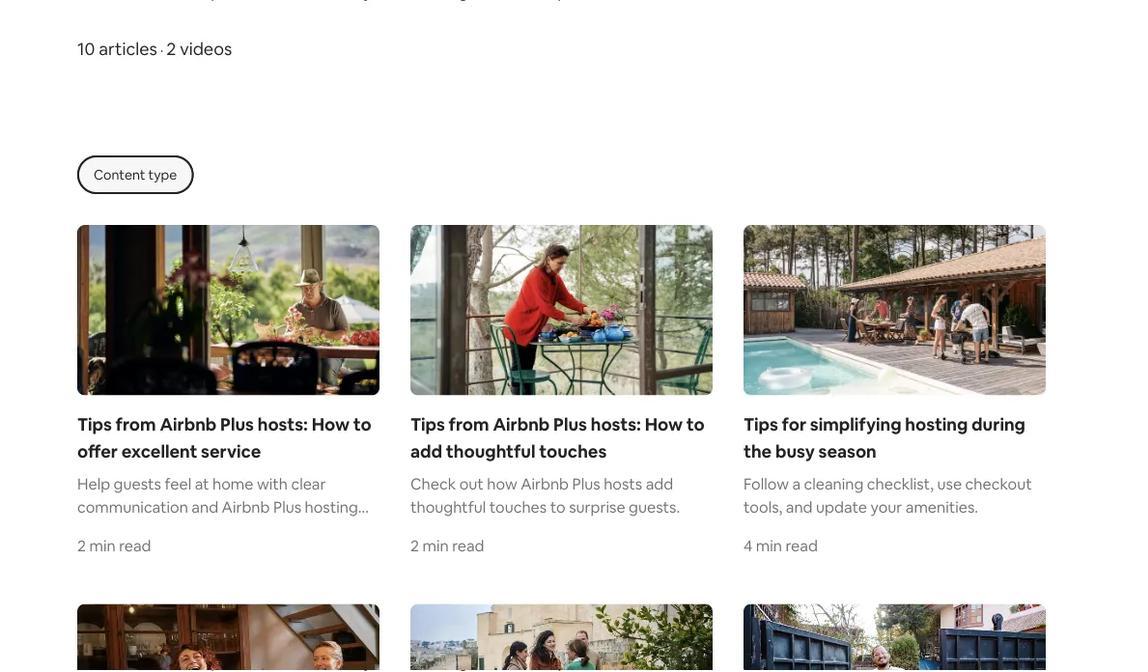 Task type: describe. For each thing, give the bounding box(es) containing it.
use
[[938, 474, 962, 494]]

min inside help guests feel at home with clear communication and airbnb plus hosting tips. 2 min read
[[89, 536, 116, 556]]

read for tips for simplifying hosting during the busy season
[[786, 536, 818, 556]]

hosts: for service
[[258, 413, 308, 436]]

add inside check out how airbnb plus hosts add thoughtful touches to surprise guests.
[[646, 474, 674, 494]]

plus inside check out how airbnb plus hosts add thoughtful touches to surprise guests.
[[573, 474, 601, 494]]

the
[[744, 440, 772, 463]]

during
[[972, 413, 1026, 436]]

tips for tips from airbnb plus hosts: how to offer excellent service
[[77, 413, 112, 436]]

content type button
[[77, 156, 194, 194]]

tips for simplifying hosting during the busy season
[[744, 413, 1026, 463]]

clear
[[291, 474, 326, 494]]

hosting inside help guests feel at home with clear communication and airbnb plus hosting tips. 2 min read
[[305, 497, 358, 517]]

tips for tips from airbnb plus hosts: how to add thoughtful touches
[[411, 413, 445, 436]]

articles
[[99, 38, 157, 60]]

tips for tips for simplifying hosting during the busy season
[[744, 413, 779, 436]]

plus inside the tips from airbnb plus hosts: how to offer excellent service
[[220, 413, 254, 436]]

checkout
[[966, 474, 1033, 494]]

amenities.
[[906, 497, 979, 517]]

home
[[213, 474, 254, 494]]

add inside tips from airbnb plus hosts: how to add thoughtful touches
[[411, 440, 443, 463]]

min for tips for simplifying hosting during the busy season
[[756, 536, 783, 556]]

check
[[411, 474, 456, 494]]

how
[[487, 474, 518, 494]]

·
[[160, 42, 163, 59]]

tools,
[[744, 497, 783, 517]]

touches inside tips from airbnb plus hosts: how to add thoughtful touches
[[539, 440, 607, 463]]

offer
[[77, 440, 118, 463]]

thoughtful inside tips from airbnb plus hosts: how to add thoughtful touches
[[446, 440, 536, 463]]

2 inside help guests feel at home with clear communication and airbnb plus hosting tips. 2 min read
[[77, 536, 86, 556]]

tips.
[[77, 521, 107, 540]]

your
[[871, 497, 903, 517]]

excellent
[[121, 440, 197, 463]]

service
[[201, 440, 261, 463]]

2 min read
[[411, 536, 485, 556]]

to for tips from airbnb plus hosts: how to offer excellent service
[[353, 413, 372, 436]]

airbnb inside tips from airbnb plus hosts: how to add thoughtful touches
[[493, 413, 550, 436]]

guests.
[[629, 497, 680, 517]]

to for tips from airbnb plus hosts: how to add thoughtful touches
[[687, 413, 705, 436]]

airbnb inside check out how airbnb plus hosts add thoughtful touches to surprise guests.
[[521, 474, 569, 494]]

update
[[817, 497, 868, 517]]

a
[[793, 474, 801, 494]]

touches inside check out how airbnb plus hosts add thoughtful touches to surprise guests.
[[490, 497, 547, 517]]

airbnb inside the tips from airbnb plus hosts: how to offer excellent service
[[160, 413, 217, 436]]

thoughtful inside check out how airbnb plus hosts add thoughtful touches to surprise guests.
[[411, 497, 486, 517]]

10
[[77, 38, 95, 60]]

help
[[77, 474, 110, 494]]

how for tips from airbnb plus hosts: how to offer excellent service
[[312, 413, 350, 436]]

min for tips from airbnb plus hosts: how to add thoughtful touches
[[423, 536, 449, 556]]

read inside help guests feel at home with clear communication and airbnb plus hosting tips. 2 min read
[[119, 536, 151, 556]]

at
[[195, 474, 209, 494]]

tips from airbnb plus hosts: how to add thoughtful touches
[[411, 413, 705, 463]]

surprise
[[569, 497, 626, 517]]



Task type: vqa. For each thing, say whether or not it's contained in the screenshot.


Task type: locate. For each thing, give the bounding box(es) containing it.
from
[[116, 413, 156, 436], [449, 413, 490, 436]]

checklist,
[[868, 474, 934, 494]]

how inside tips from airbnb plus hosts: how to add thoughtful touches
[[645, 413, 683, 436]]

season
[[819, 440, 877, 463]]

guests
[[114, 474, 161, 494]]

4
[[744, 536, 753, 556]]

0 horizontal spatial to
[[353, 413, 372, 436]]

2 horizontal spatial to
[[687, 413, 705, 436]]

to
[[353, 413, 372, 436], [687, 413, 705, 436], [551, 497, 566, 517]]

hosting
[[906, 413, 969, 436], [305, 497, 358, 517]]

2 horizontal spatial 2
[[411, 536, 419, 556]]

check out how airbnb plus hosts add thoughtful touches to surprise guests.
[[411, 474, 680, 517]]

follow a cleaning checklist, use checkout tools, and update your amenities.
[[744, 474, 1033, 517]]

tips inside tips from airbnb plus hosts: how to add thoughtful touches
[[411, 413, 445, 436]]

airbnb
[[160, 413, 217, 436], [493, 413, 550, 436], [521, 474, 569, 494], [222, 497, 270, 517]]

2 from from the left
[[449, 413, 490, 436]]

and inside help guests feel at home with clear communication and airbnb plus hosting tips. 2 min read
[[192, 497, 218, 517]]

from up excellent
[[116, 413, 156, 436]]

3 read from the left
[[786, 536, 818, 556]]

hosts: inside the tips from airbnb plus hosts: how to offer excellent service
[[258, 413, 308, 436]]

3 min from the left
[[756, 536, 783, 556]]

0 horizontal spatial read
[[119, 536, 151, 556]]

1 horizontal spatial and
[[786, 497, 813, 517]]

0 vertical spatial thoughtful
[[446, 440, 536, 463]]

min
[[89, 536, 116, 556], [423, 536, 449, 556], [756, 536, 783, 556]]

to inside tips from airbnb plus hosts: how to add thoughtful touches
[[687, 413, 705, 436]]

0 vertical spatial add
[[411, 440, 443, 463]]

hosting down clear
[[305, 497, 358, 517]]

how for tips from airbnb plus hosts: how to add thoughtful touches
[[645, 413, 683, 436]]

how up clear
[[312, 413, 350, 436]]

out
[[460, 474, 484, 494]]

plus inside tips from airbnb plus hosts: how to add thoughtful touches
[[554, 413, 587, 436]]

hosts: up hosts on the right of page
[[591, 413, 642, 436]]

hosting up the use
[[906, 413, 969, 436]]

three people set an outdoor table while three others cook food on a grill that's situated on a deck next to a swimming pool. image
[[744, 225, 1047, 396], [744, 225, 1047, 396]]

2 horizontal spatial tips
[[744, 413, 779, 436]]

min down communication
[[89, 536, 116, 556]]

hosting inside tips for simplifying hosting during the busy season
[[906, 413, 969, 436]]

2 min from the left
[[423, 536, 449, 556]]

how up guests.
[[645, 413, 683, 436]]

1 from from the left
[[116, 413, 156, 436]]

simplifying
[[811, 413, 902, 436]]

2 how from the left
[[645, 413, 683, 436]]

airbnb up how at the bottom of the page
[[493, 413, 550, 436]]

0 vertical spatial touches
[[539, 440, 607, 463]]

1 horizontal spatial to
[[551, 497, 566, 517]]

thoughtful down check
[[411, 497, 486, 517]]

airbnb up excellent
[[160, 413, 217, 436]]

content type
[[94, 166, 177, 184]]

read right 4
[[786, 536, 818, 556]]

thoughtful
[[446, 440, 536, 463], [411, 497, 486, 517]]

1 horizontal spatial read
[[452, 536, 485, 556]]

1 horizontal spatial tips
[[411, 413, 445, 436]]

airbnb inside help guests feel at home with clear communication and airbnb plus hosting tips. 2 min read
[[222, 497, 270, 517]]

to inside the tips from airbnb plus hosts: how to offer excellent service
[[353, 413, 372, 436]]

1 tips from the left
[[77, 413, 112, 436]]

videos
[[180, 38, 232, 60]]

tips up offer
[[77, 413, 112, 436]]

tips
[[77, 413, 112, 436], [411, 413, 445, 436], [744, 413, 779, 436]]

read down out at the bottom of the page
[[452, 536, 485, 556]]

touches up check out how airbnb plus hosts add thoughtful touches to surprise guests.
[[539, 440, 607, 463]]

2 down help
[[77, 536, 86, 556]]

plus down with
[[273, 497, 302, 517]]

add up guests.
[[646, 474, 674, 494]]

from for excellent
[[116, 413, 156, 436]]

plus inside help guests feel at home with clear communication and airbnb plus hosting tips. 2 min read
[[273, 497, 302, 517]]

busy
[[776, 440, 815, 463]]

1 min from the left
[[89, 536, 116, 556]]

tips inside tips for simplifying hosting during the busy season
[[744, 413, 779, 436]]

2 and from the left
[[786, 497, 813, 517]]

0 horizontal spatial tips
[[77, 413, 112, 436]]

2 horizontal spatial min
[[756, 536, 783, 556]]

hosts: for touches
[[591, 413, 642, 436]]

content type group
[[77, 156, 194, 194]]

cleaning
[[804, 474, 864, 494]]

plus up surprise
[[573, 474, 601, 494]]

1 horizontal spatial add
[[646, 474, 674, 494]]

hosts
[[604, 474, 643, 494]]

from up out at the bottom of the page
[[449, 413, 490, 436]]

communication
[[77, 497, 188, 517]]

1 vertical spatial add
[[646, 474, 674, 494]]

0 horizontal spatial add
[[411, 440, 443, 463]]

1 how from the left
[[312, 413, 350, 436]]

2 horizontal spatial read
[[786, 536, 818, 556]]

hosts: inside tips from airbnb plus hosts: how to add thoughtful touches
[[591, 413, 642, 436]]

2 down check
[[411, 536, 419, 556]]

with
[[257, 474, 288, 494]]

0 horizontal spatial and
[[192, 497, 218, 517]]

1 hosts: from the left
[[258, 413, 308, 436]]

for
[[782, 413, 807, 436]]

to inside check out how airbnb plus hosts add thoughtful touches to surprise guests.
[[551, 497, 566, 517]]

tips up check
[[411, 413, 445, 436]]

1 vertical spatial thoughtful
[[411, 497, 486, 517]]

and inside follow a cleaning checklist, use checkout tools, and update your amenities.
[[786, 497, 813, 517]]

feel
[[165, 474, 192, 494]]

hosts: up service at the bottom left of page
[[258, 413, 308, 436]]

1 horizontal spatial how
[[645, 413, 683, 436]]

0 horizontal spatial hosts:
[[258, 413, 308, 436]]

min down check
[[423, 536, 449, 556]]

airbnb right how at the bottom of the page
[[521, 474, 569, 494]]

1 vertical spatial hosting
[[305, 497, 358, 517]]

4 min read
[[744, 536, 818, 556]]

help guests feel at home with clear communication and airbnb plus hosting tips. 2 min read
[[77, 474, 358, 556]]

follow
[[744, 474, 789, 494]]

2 read from the left
[[452, 536, 485, 556]]

plus up service at the bottom left of page
[[220, 413, 254, 436]]

2
[[166, 38, 176, 60], [77, 536, 86, 556], [411, 536, 419, 556]]

3 tips from the left
[[744, 413, 779, 436]]

from inside the tips from airbnb plus hosts: how to offer excellent service
[[116, 413, 156, 436]]

0 vertical spatial hosting
[[906, 413, 969, 436]]

touches down how at the bottom of the page
[[490, 497, 547, 517]]

touches
[[539, 440, 607, 463], [490, 497, 547, 517]]

0 horizontal spatial from
[[116, 413, 156, 436]]

plus up check out how airbnb plus hosts add thoughtful touches to surprise guests.
[[554, 413, 587, 436]]

min right 4
[[756, 536, 783, 556]]

add
[[411, 440, 443, 463], [646, 474, 674, 494]]

1 horizontal spatial hosts:
[[591, 413, 642, 436]]

read for tips from airbnb plus hosts: how to add thoughtful touches
[[452, 536, 485, 556]]

and down a
[[786, 497, 813, 517]]

read
[[119, 536, 151, 556], [452, 536, 485, 556], [786, 536, 818, 556]]

1 horizontal spatial from
[[449, 413, 490, 436]]

1 horizontal spatial hosting
[[906, 413, 969, 436]]

read down communication
[[119, 536, 151, 556]]

2 hosts: from the left
[[591, 413, 642, 436]]

1 vertical spatial touches
[[490, 497, 547, 517]]

hosts:
[[258, 413, 308, 436], [591, 413, 642, 436]]

a host wearing a hat arranges flowers in his home in cape town, south africa. image
[[77, 225, 380, 396], [77, 225, 380, 396]]

how
[[312, 413, 350, 436], [645, 413, 683, 436]]

0 horizontal spatial 2
[[77, 536, 86, 556]]

0 horizontal spatial hosting
[[305, 497, 358, 517]]

0 horizontal spatial min
[[89, 536, 116, 556]]

1 horizontal spatial 2
[[166, 38, 176, 60]]

1 and from the left
[[192, 497, 218, 517]]

10 articles · 2 videos
[[77, 38, 232, 60]]

airbnb down 'home'
[[222, 497, 270, 517]]

add up check
[[411, 440, 443, 463]]

0 horizontal spatial how
[[312, 413, 350, 436]]

plus
[[220, 413, 254, 436], [554, 413, 587, 436], [573, 474, 601, 494], [273, 497, 302, 517]]

2 right ·
[[166, 38, 176, 60]]

1 read from the left
[[119, 536, 151, 556]]

how inside the tips from airbnb plus hosts: how to offer excellent service
[[312, 413, 350, 436]]

a host in a red sweater sets the table on her olive farm. image
[[411, 225, 713, 396], [411, 225, 713, 396]]

1 horizontal spatial min
[[423, 536, 449, 556]]

tips inside the tips from airbnb plus hosts: how to offer excellent service
[[77, 413, 112, 436]]

content
[[94, 166, 145, 184]]

tips from airbnb plus hosts: how to offer excellent service
[[77, 413, 372, 463]]

and
[[192, 497, 218, 517], [786, 497, 813, 517]]

thoughtful up how at the bottom of the page
[[446, 440, 536, 463]]

type
[[148, 166, 177, 184]]

tips up "the"
[[744, 413, 779, 436]]

from for thoughtful
[[449, 413, 490, 436]]

2 tips from the left
[[411, 413, 445, 436]]

and down at
[[192, 497, 218, 517]]

from inside tips from airbnb plus hosts: how to add thoughtful touches
[[449, 413, 490, 436]]



